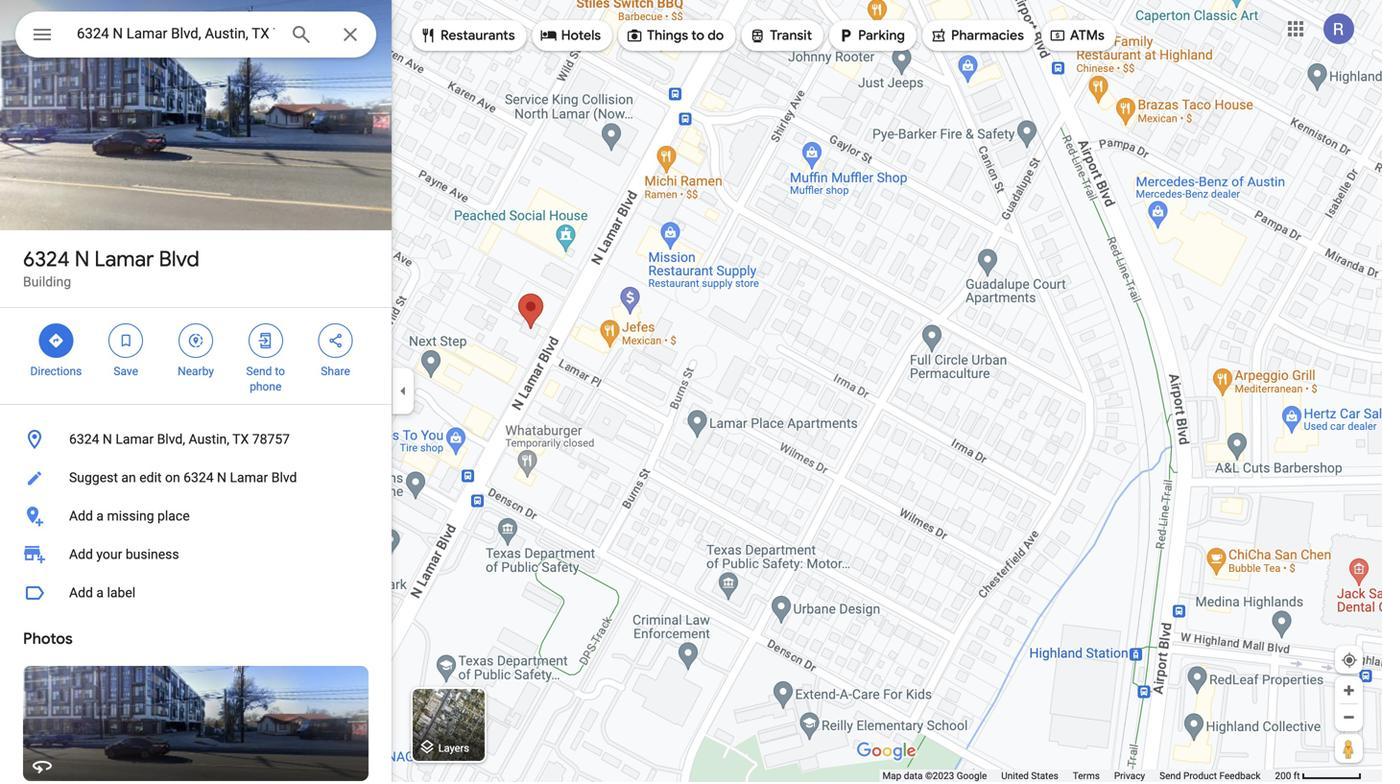 Task type: vqa. For each thing, say whether or not it's contained in the screenshot.
right 142
no



Task type: describe. For each thing, give the bounding box(es) containing it.
collapse side panel image
[[393, 381, 414, 402]]

send for send to phone
[[246, 365, 272, 378]]

add a label button
[[0, 574, 392, 613]]


[[187, 330, 204, 351]]


[[1049, 25, 1067, 46]]


[[626, 25, 643, 46]]

ft
[[1294, 770, 1300, 782]]

terms button
[[1073, 770, 1100, 782]]

layers
[[439, 742, 469, 754]]

on
[[165, 470, 180, 486]]

atms
[[1070, 27, 1105, 44]]

suggest an edit on 6324 n lamar blvd button
[[0, 459, 392, 497]]

send for send product feedback
[[1160, 770, 1181, 782]]

phone
[[250, 380, 282, 394]]

restaurants
[[441, 27, 515, 44]]

blvd inside '6324 n lamar blvd building'
[[159, 246, 199, 273]]

a for label
[[96, 585, 104, 601]]

add a label
[[69, 585, 136, 601]]


[[117, 330, 135, 351]]


[[47, 330, 65, 351]]

add a missing place button
[[0, 497, 392, 536]]

show your location image
[[1341, 652, 1359, 669]]

blvd inside suggest an edit on 6324 n lamar blvd button
[[271, 470, 297, 486]]

to inside send to phone
[[275, 365, 285, 378]]

zoom out image
[[1342, 710, 1357, 725]]

 things to do
[[626, 25, 724, 46]]


[[749, 25, 766, 46]]

do
[[708, 27, 724, 44]]

6324 N Lamar Blvd, Austin, TX 78752 field
[[15, 12, 376, 58]]

send product feedback
[[1160, 770, 1261, 782]]

google
[[957, 770, 987, 782]]

missing
[[107, 508, 154, 524]]

transit
[[770, 27, 812, 44]]

6324 for blvd,
[[69, 432, 99, 447]]

©2023
[[925, 770, 955, 782]]

lamar for blvd,
[[116, 432, 154, 447]]

product
[[1184, 770, 1217, 782]]

place
[[157, 508, 190, 524]]

6324 for blvd
[[23, 246, 70, 273]]

suggest an edit on 6324 n lamar blvd
[[69, 470, 297, 486]]

parking
[[858, 27, 905, 44]]

google maps element
[[0, 0, 1383, 782]]

nearby
[[178, 365, 214, 378]]

share
[[321, 365, 350, 378]]

add for add a label
[[69, 585, 93, 601]]

suggest
[[69, 470, 118, 486]]

 hotels
[[540, 25, 601, 46]]

zoom in image
[[1342, 684, 1357, 698]]

label
[[107, 585, 136, 601]]

save
[[114, 365, 138, 378]]

an
[[121, 470, 136, 486]]

building
[[23, 274, 71, 290]]

blvd,
[[157, 432, 185, 447]]



Task type: locate. For each thing, give the bounding box(es) containing it.
6324
[[23, 246, 70, 273], [69, 432, 99, 447], [184, 470, 214, 486]]

1 vertical spatial lamar
[[116, 432, 154, 447]]


[[540, 25, 557, 46]]

states
[[1032, 770, 1059, 782]]

n inside '6324 n lamar blvd building'
[[75, 246, 90, 273]]

add down suggest
[[69, 508, 93, 524]]

2 vertical spatial 6324
[[184, 470, 214, 486]]

a
[[96, 508, 104, 524], [96, 585, 104, 601]]

1 vertical spatial blvd
[[271, 470, 297, 486]]

footer inside google maps element
[[883, 770, 1275, 782]]

send up phone
[[246, 365, 272, 378]]

0 vertical spatial a
[[96, 508, 104, 524]]

lamar inside button
[[116, 432, 154, 447]]

200 ft
[[1275, 770, 1300, 782]]

0 vertical spatial blvd
[[159, 246, 199, 273]]

1 a from the top
[[96, 508, 104, 524]]

2 vertical spatial add
[[69, 585, 93, 601]]


[[327, 330, 344, 351]]

n inside 6324 n lamar blvd, austin, tx 78757 button
[[103, 432, 112, 447]]

send inside button
[[1160, 770, 1181, 782]]

send
[[246, 365, 272, 378], [1160, 770, 1181, 782]]

blvd down the 78757
[[271, 470, 297, 486]]

austin,
[[189, 432, 229, 447]]

lamar inside button
[[230, 470, 268, 486]]

data
[[904, 770, 923, 782]]

 atms
[[1049, 25, 1105, 46]]

a left missing
[[96, 508, 104, 524]]

send inside send to phone
[[246, 365, 272, 378]]

 search field
[[15, 12, 376, 61]]

send product feedback button
[[1160, 770, 1261, 782]]

directions
[[30, 365, 82, 378]]

things
[[647, 27, 688, 44]]

None field
[[77, 22, 275, 45]]

1 horizontal spatial n
[[103, 432, 112, 447]]

business
[[126, 547, 179, 563]]

 button
[[15, 12, 69, 61]]

1 vertical spatial n
[[103, 432, 112, 447]]

show street view coverage image
[[1336, 734, 1363, 763]]

1 vertical spatial 6324
[[69, 432, 99, 447]]

edit
[[139, 470, 162, 486]]

78757
[[252, 432, 290, 447]]

 parking
[[837, 25, 905, 46]]

0 vertical spatial send
[[246, 365, 272, 378]]

6324 n lamar blvd, austin, tx 78757 button
[[0, 421, 392, 459]]

photos
[[23, 629, 73, 649]]

2 horizontal spatial n
[[217, 470, 227, 486]]

n
[[75, 246, 90, 273], [103, 432, 112, 447], [217, 470, 227, 486]]

n inside suggest an edit on 6324 n lamar blvd button
[[217, 470, 227, 486]]

add your business
[[69, 547, 179, 563]]

send left product
[[1160, 770, 1181, 782]]

n for blvd
[[75, 246, 90, 273]]

footer containing map data ©2023 google
[[883, 770, 1275, 782]]

blvd
[[159, 246, 199, 273], [271, 470, 297, 486]]

your
[[96, 547, 122, 563]]

6324 inside button
[[184, 470, 214, 486]]

lamar up  on the left top of page
[[94, 246, 154, 273]]

6324 right on
[[184, 470, 214, 486]]

united states button
[[1002, 770, 1059, 782]]

feedback
[[1220, 770, 1261, 782]]

1 add from the top
[[69, 508, 93, 524]]

a for missing
[[96, 508, 104, 524]]

2 add from the top
[[69, 547, 93, 563]]


[[257, 330, 274, 351]]

lamar for blvd
[[94, 246, 154, 273]]

6324 inside '6324 n lamar blvd building'
[[23, 246, 70, 273]]

1 horizontal spatial blvd
[[271, 470, 297, 486]]

2 vertical spatial n
[[217, 470, 227, 486]]

0 horizontal spatial send
[[246, 365, 272, 378]]

lamar inside '6324 n lamar blvd building'
[[94, 246, 154, 273]]

2 vertical spatial lamar
[[230, 470, 268, 486]]

google account: ruby anderson  
(rubyanndersson@gmail.com) image
[[1324, 14, 1355, 44]]

add a missing place
[[69, 508, 190, 524]]

privacy
[[1115, 770, 1146, 782]]

map
[[883, 770, 902, 782]]

lamar down tx
[[230, 470, 268, 486]]

privacy button
[[1115, 770, 1146, 782]]

6324 n lamar blvd main content
[[0, 0, 392, 782]]

add for add your business
[[69, 547, 93, 563]]

0 vertical spatial 6324
[[23, 246, 70, 273]]

1 horizontal spatial to
[[692, 27, 705, 44]]

lamar left blvd,
[[116, 432, 154, 447]]

0 horizontal spatial to
[[275, 365, 285, 378]]

n for blvd,
[[103, 432, 112, 447]]

6324 n lamar blvd building
[[23, 246, 199, 290]]


[[930, 25, 948, 46]]

add for add a missing place
[[69, 508, 93, 524]]

200
[[1275, 770, 1292, 782]]

add left the label
[[69, 585, 93, 601]]

0 vertical spatial n
[[75, 246, 90, 273]]

pharmacies
[[951, 27, 1024, 44]]

footer
[[883, 770, 1275, 782]]

to up phone
[[275, 365, 285, 378]]

1 vertical spatial a
[[96, 585, 104, 601]]

1 vertical spatial to
[[275, 365, 285, 378]]

to left do
[[692, 27, 705, 44]]

0 horizontal spatial n
[[75, 246, 90, 273]]

6324 up building
[[23, 246, 70, 273]]

to
[[692, 27, 705, 44], [275, 365, 285, 378]]


[[31, 21, 54, 48]]

 restaurants
[[420, 25, 515, 46]]

1 vertical spatial add
[[69, 547, 93, 563]]

1 horizontal spatial send
[[1160, 770, 1181, 782]]

actions for 6324 n lamar blvd region
[[0, 308, 392, 404]]

add left your
[[69, 547, 93, 563]]

0 vertical spatial lamar
[[94, 246, 154, 273]]

3 add from the top
[[69, 585, 93, 601]]

 pharmacies
[[930, 25, 1024, 46]]

map data ©2023 google
[[883, 770, 987, 782]]

to inside  things to do
[[692, 27, 705, 44]]

terms
[[1073, 770, 1100, 782]]

blvd up 
[[159, 246, 199, 273]]

1 vertical spatial send
[[1160, 770, 1181, 782]]

united states
[[1002, 770, 1059, 782]]

hotels
[[561, 27, 601, 44]]

6324 inside button
[[69, 432, 99, 447]]

tx
[[232, 432, 249, 447]]

lamar
[[94, 246, 154, 273], [116, 432, 154, 447], [230, 470, 268, 486]]

6324 up suggest
[[69, 432, 99, 447]]

6324 n lamar blvd, austin, tx 78757
[[69, 432, 290, 447]]

send to phone
[[246, 365, 285, 394]]

0 vertical spatial add
[[69, 508, 93, 524]]


[[420, 25, 437, 46]]

none field inside "6324 n lamar blvd, austin, tx 78752" field
[[77, 22, 275, 45]]

add your business link
[[0, 536, 392, 574]]

add
[[69, 508, 93, 524], [69, 547, 93, 563], [69, 585, 93, 601]]

 transit
[[749, 25, 812, 46]]

200 ft button
[[1275, 770, 1362, 782]]

united
[[1002, 770, 1029, 782]]

0 vertical spatial to
[[692, 27, 705, 44]]

2 a from the top
[[96, 585, 104, 601]]

0 horizontal spatial blvd
[[159, 246, 199, 273]]

a left the label
[[96, 585, 104, 601]]


[[837, 25, 855, 46]]



